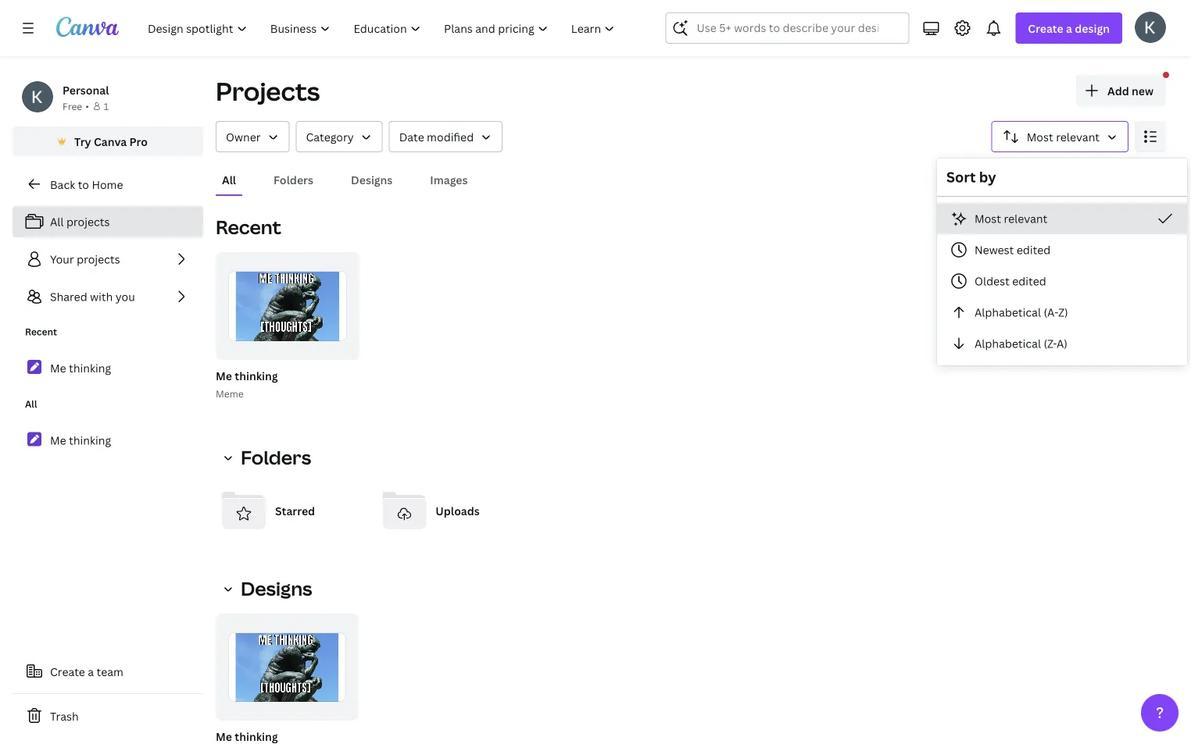Task type: describe. For each thing, give the bounding box(es) containing it.
me inside me thinking meme
[[216, 369, 232, 383]]

(z-
[[1044, 336, 1057, 351]]

folders inside folders button
[[274, 172, 313, 187]]

back to home link
[[13, 169, 203, 200]]

projects for all projects
[[66, 215, 110, 229]]

starred
[[275, 504, 315, 519]]

create a team button
[[13, 657, 203, 688]]

modified
[[427, 129, 474, 144]]

add new
[[1107, 83, 1154, 98]]

most relevant button
[[937, 203, 1187, 234]]

uploads
[[436, 504, 480, 519]]

alphabetical (z-a) button
[[937, 328, 1187, 360]]

date
[[399, 129, 424, 144]]

2 me thinking link from the top
[[13, 424, 203, 457]]

designs inside button
[[351, 172, 393, 187]]

add
[[1107, 83, 1129, 98]]

Search search field
[[697, 13, 878, 43]]

projects
[[216, 74, 320, 108]]

category
[[306, 129, 354, 144]]

sort
[[946, 168, 976, 187]]

try canva pro
[[74, 134, 148, 149]]

a for team
[[88, 665, 94, 680]]

alphabetical (a-z)
[[975, 305, 1068, 320]]

uploads link
[[376, 483, 524, 539]]

most inside button
[[975, 211, 1001, 226]]

0 horizontal spatial recent
[[25, 326, 57, 338]]

(a-
[[1044, 305, 1058, 320]]

your projects
[[50, 252, 120, 267]]

•
[[85, 100, 89, 113]]

shared with you
[[50, 290, 135, 304]]

Owner button
[[216, 121, 290, 152]]

trash link
[[13, 701, 203, 732]]

sort by
[[946, 168, 996, 187]]

you
[[115, 290, 135, 304]]

alphabetical (a-z) option
[[937, 297, 1187, 328]]

1 me thinking link from the top
[[13, 352, 203, 385]]

thinking inside me thinking meme
[[235, 369, 278, 383]]

alphabetical (z-a)
[[975, 336, 1068, 351]]

create a design button
[[1016, 13, 1122, 44]]

relevant inside sort by button
[[1056, 129, 1100, 144]]

me thinking meme
[[216, 369, 278, 400]]

Category button
[[296, 121, 383, 152]]

newest edited button
[[937, 234, 1187, 266]]

relevant inside most relevant button
[[1004, 211, 1048, 226]]

1
[[104, 100, 109, 113]]

oldest edited
[[975, 274, 1046, 289]]

oldest edited option
[[937, 266, 1187, 297]]

all for 'all' button
[[222, 172, 236, 187]]

designs inside dropdown button
[[241, 576, 312, 602]]

your projects link
[[13, 244, 203, 275]]

oldest edited button
[[937, 266, 1187, 297]]

kendall parks image
[[1135, 12, 1166, 43]]

projects for your projects
[[77, 252, 120, 267]]

folders button
[[267, 165, 320, 195]]

create for create a team
[[50, 665, 85, 680]]

add new button
[[1076, 75, 1166, 106]]

try canva pro button
[[13, 127, 203, 156]]



Task type: locate. For each thing, give the bounding box(es) containing it.
0 horizontal spatial relevant
[[1004, 211, 1048, 226]]

design
[[1075, 21, 1110, 36]]

edited up alphabetical (a-z)
[[1012, 274, 1046, 289]]

me thinking for first me thinking link from the top
[[50, 361, 111, 376]]

1 horizontal spatial most
[[1027, 129, 1053, 144]]

1 horizontal spatial all
[[50, 215, 64, 229]]

alphabetical inside button
[[975, 336, 1041, 351]]

1 vertical spatial relevant
[[1004, 211, 1048, 226]]

folders
[[274, 172, 313, 187], [241, 445, 311, 470]]

alphabetical (z-a) option
[[937, 328, 1187, 360]]

thinking
[[69, 361, 111, 376], [235, 369, 278, 383], [69, 433, 111, 448], [235, 730, 278, 744]]

newest
[[975, 243, 1014, 258]]

alphabetical (a-z) button
[[937, 297, 1187, 328]]

0 vertical spatial a
[[1066, 21, 1072, 36]]

create inside dropdown button
[[1028, 21, 1063, 36]]

back
[[50, 177, 75, 192]]

free
[[63, 100, 82, 113]]

1 horizontal spatial a
[[1066, 21, 1072, 36]]

edited for oldest edited
[[1012, 274, 1046, 289]]

back to home
[[50, 177, 123, 192]]

projects right your
[[77, 252, 120, 267]]

Date modified button
[[389, 121, 503, 152]]

Sort by button
[[992, 121, 1129, 152]]

1 vertical spatial edited
[[1012, 274, 1046, 289]]

me
[[50, 361, 66, 376], [216, 369, 232, 383], [50, 433, 66, 448], [216, 730, 232, 744]]

1 horizontal spatial designs
[[351, 172, 393, 187]]

1 vertical spatial projects
[[77, 252, 120, 267]]

all button
[[216, 165, 242, 195]]

most
[[1027, 129, 1053, 144], [975, 211, 1001, 226]]

1 vertical spatial me thinking
[[50, 433, 111, 448]]

0 horizontal spatial designs
[[241, 576, 312, 602]]

most relevant inside button
[[975, 211, 1048, 226]]

folders up starred link
[[241, 445, 311, 470]]

folders down category
[[274, 172, 313, 187]]

list containing all projects
[[13, 206, 203, 313]]

1 vertical spatial most
[[975, 211, 1001, 226]]

shared
[[50, 290, 87, 304]]

0 vertical spatial all
[[222, 172, 236, 187]]

0 vertical spatial alphabetical
[[975, 305, 1041, 320]]

alphabetical for alphabetical (a-z)
[[975, 305, 1041, 320]]

alphabetical
[[975, 305, 1041, 320], [975, 336, 1041, 351]]

most inside sort by button
[[1027, 129, 1053, 144]]

0 horizontal spatial all
[[25, 398, 37, 411]]

free •
[[63, 100, 89, 113]]

2 alphabetical from the top
[[975, 336, 1041, 351]]

0 vertical spatial me thinking
[[50, 361, 111, 376]]

create a design
[[1028, 21, 1110, 36]]

relevant down add new dropdown button
[[1056, 129, 1100, 144]]

images
[[430, 172, 468, 187]]

me thinking for 2nd me thinking link from the top
[[50, 433, 111, 448]]

a)
[[1057, 336, 1068, 351]]

personal
[[63, 82, 109, 97]]

alphabetical down alphabetical (a-z)
[[975, 336, 1041, 351]]

most relevant inside sort by button
[[1027, 129, 1100, 144]]

shared with you link
[[13, 281, 203, 313]]

most relevant up newest edited
[[975, 211, 1048, 226]]

0 horizontal spatial most
[[975, 211, 1001, 226]]

team
[[97, 665, 123, 680]]

projects down the back to home
[[66, 215, 110, 229]]

projects
[[66, 215, 110, 229], [77, 252, 120, 267]]

1 horizontal spatial recent
[[216, 215, 281, 240]]

meme
[[216, 387, 244, 400]]

oldest
[[975, 274, 1010, 289]]

owner
[[226, 129, 261, 144]]

a left design on the top of the page
[[1066, 21, 1072, 36]]

list
[[13, 206, 203, 313]]

pro
[[129, 134, 148, 149]]

me thinking
[[50, 361, 111, 376], [50, 433, 111, 448], [216, 730, 278, 744]]

alphabetical for alphabetical (z-a)
[[975, 336, 1041, 351]]

0 vertical spatial most
[[1027, 129, 1053, 144]]

1 horizontal spatial relevant
[[1056, 129, 1100, 144]]

folders button
[[216, 442, 321, 474]]

None search field
[[665, 13, 909, 44]]

designs button
[[216, 574, 322, 605]]

0 vertical spatial me thinking link
[[13, 352, 203, 385]]

try
[[74, 134, 91, 149]]

recent down shared
[[25, 326, 57, 338]]

most relevant option
[[937, 203, 1187, 234]]

a left team
[[88, 665, 94, 680]]

home
[[92, 177, 123, 192]]

sort by list box
[[937, 203, 1187, 360]]

newest edited
[[975, 243, 1051, 258]]

your
[[50, 252, 74, 267]]

1 vertical spatial me thinking link
[[13, 424, 203, 457]]

all
[[222, 172, 236, 187], [50, 215, 64, 229], [25, 398, 37, 411]]

designs
[[351, 172, 393, 187], [241, 576, 312, 602]]

2 horizontal spatial all
[[222, 172, 236, 187]]

1 vertical spatial all
[[50, 215, 64, 229]]

create inside button
[[50, 665, 85, 680]]

all projects link
[[13, 206, 203, 238]]

1 alphabetical from the top
[[975, 305, 1041, 320]]

a inside "create a design" dropdown button
[[1066, 21, 1072, 36]]

all inside button
[[222, 172, 236, 187]]

edited for newest edited
[[1017, 243, 1051, 258]]

a inside 'create a team' button
[[88, 665, 94, 680]]

0 horizontal spatial create
[[50, 665, 85, 680]]

0 vertical spatial recent
[[216, 215, 281, 240]]

recent
[[216, 215, 281, 240], [25, 326, 57, 338]]

0 vertical spatial most relevant
[[1027, 129, 1100, 144]]

edited
[[1017, 243, 1051, 258], [1012, 274, 1046, 289]]

1 vertical spatial create
[[50, 665, 85, 680]]

alphabetical down oldest edited
[[975, 305, 1041, 320]]

1 vertical spatial a
[[88, 665, 94, 680]]

alphabetical inside button
[[975, 305, 1041, 320]]

starred link
[[216, 483, 364, 539]]

most relevant down add new dropdown button
[[1027, 129, 1100, 144]]

0 horizontal spatial a
[[88, 665, 94, 680]]

0 vertical spatial projects
[[66, 215, 110, 229]]

create left design on the top of the page
[[1028, 21, 1063, 36]]

create a team
[[50, 665, 123, 680]]

designs button
[[345, 165, 399, 195]]

0 vertical spatial create
[[1028, 21, 1063, 36]]

by
[[979, 168, 996, 187]]

1 vertical spatial folders
[[241, 445, 311, 470]]

1 vertical spatial designs
[[241, 576, 312, 602]]

all inside list
[[50, 215, 64, 229]]

relevant up newest edited
[[1004, 211, 1048, 226]]

me thinking button
[[216, 367, 278, 386], [213, 614, 358, 745], [216, 728, 278, 745]]

1 vertical spatial recent
[[25, 326, 57, 338]]

0 vertical spatial designs
[[351, 172, 393, 187]]

1 horizontal spatial create
[[1028, 21, 1063, 36]]

date modified
[[399, 129, 474, 144]]

a
[[1066, 21, 1072, 36], [88, 665, 94, 680]]

relevant
[[1056, 129, 1100, 144], [1004, 211, 1048, 226]]

with
[[90, 290, 113, 304]]

create
[[1028, 21, 1063, 36], [50, 665, 85, 680]]

1 vertical spatial alphabetical
[[975, 336, 1041, 351]]

most relevant
[[1027, 129, 1100, 144], [975, 211, 1048, 226]]

a for design
[[1066, 21, 1072, 36]]

folders inside folders dropdown button
[[241, 445, 311, 470]]

0 vertical spatial relevant
[[1056, 129, 1100, 144]]

all projects
[[50, 215, 110, 229]]

create for create a design
[[1028, 21, 1063, 36]]

images button
[[424, 165, 474, 195]]

trash
[[50, 709, 79, 724]]

all for all projects
[[50, 215, 64, 229]]

recent down 'all' button
[[216, 215, 281, 240]]

z)
[[1058, 305, 1068, 320]]

1 vertical spatial most relevant
[[975, 211, 1048, 226]]

top level navigation element
[[138, 13, 628, 44]]

0 vertical spatial edited
[[1017, 243, 1051, 258]]

new
[[1132, 83, 1154, 98]]

create left team
[[50, 665, 85, 680]]

me thinking link
[[13, 352, 203, 385], [13, 424, 203, 457]]

2 vertical spatial all
[[25, 398, 37, 411]]

edited up oldest edited
[[1017, 243, 1051, 258]]

newest edited option
[[937, 234, 1187, 266]]

2 vertical spatial me thinking
[[216, 730, 278, 744]]

0 vertical spatial folders
[[274, 172, 313, 187]]

to
[[78, 177, 89, 192]]

canva
[[94, 134, 127, 149]]



Task type: vqa. For each thing, say whether or not it's contained in the screenshot.
the when
no



